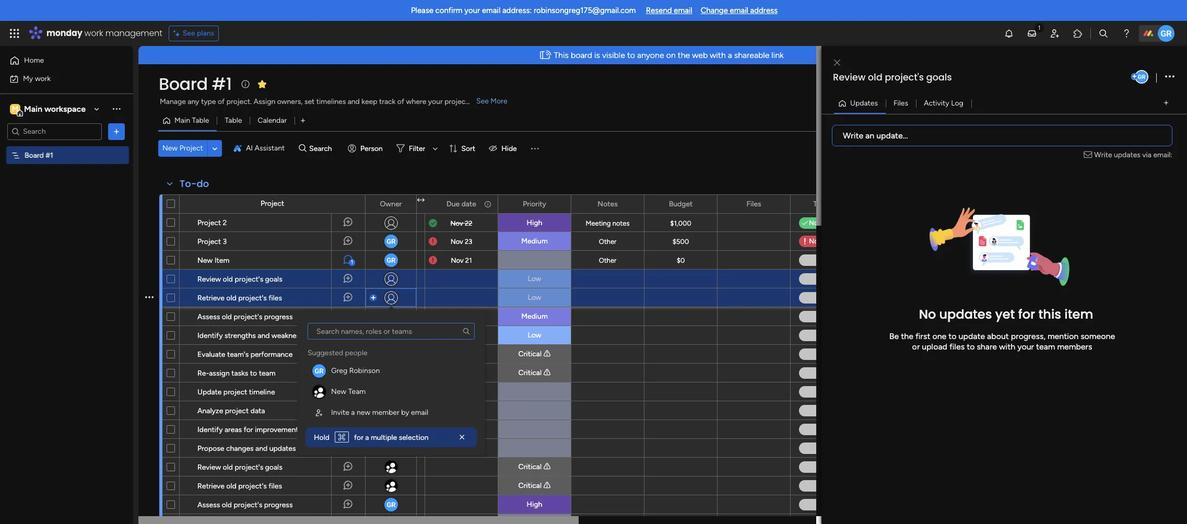 Task type: locate. For each thing, give the bounding box(es) containing it.
updates down improvement at the bottom of page
[[269, 444, 296, 453]]

1 horizontal spatial table
[[225, 116, 242, 125]]

0 horizontal spatial the
[[678, 50, 690, 60]]

add view image
[[1164, 99, 1169, 107]]

0 vertical spatial goals
[[927, 71, 952, 84]]

see for see plans
[[183, 29, 195, 38]]

0 vertical spatial retrieve
[[197, 294, 225, 302]]

0 horizontal spatial with
[[710, 50, 726, 60]]

2
[[223, 218, 227, 227]]

nov 21
[[451, 256, 472, 264]]

a left multiple
[[365, 433, 369, 442]]

1 vertical spatial #1
[[46, 151, 53, 160]]

team's
[[227, 350, 249, 359]]

due date
[[447, 199, 476, 208]]

2 vertical spatial and
[[256, 444, 268, 453]]

review down close icon
[[833, 71, 866, 84]]

1 vertical spatial options image
[[111, 126, 122, 137]]

board down 'search in workspace' field
[[25, 151, 44, 160]]

#1 down 'search in workspace' field
[[46, 151, 53, 160]]

changes
[[226, 444, 254, 453]]

1 medium from the top
[[521, 237, 548, 246]]

work
[[84, 27, 103, 39], [35, 74, 51, 83]]

0 horizontal spatial main
[[24, 104, 42, 114]]

my
[[23, 74, 33, 83]]

1 horizontal spatial for
[[354, 433, 364, 442]]

assess
[[197, 312, 220, 321], [197, 501, 220, 509]]

project down update project timeline
[[225, 406, 249, 415]]

new down main table button
[[162, 144, 178, 153]]

updates up update
[[940, 305, 992, 323]]

files inside button
[[894, 98, 909, 107]]

1 vertical spatial write
[[1095, 150, 1113, 159]]

re-
[[197, 369, 209, 378]]

nov
[[451, 219, 463, 227], [451, 237, 463, 245], [451, 256, 464, 264]]

a for for a multiple selection
[[365, 433, 369, 442]]

a left new
[[351, 408, 355, 417]]

monday work management
[[46, 27, 162, 39]]

1 horizontal spatial work
[[84, 27, 103, 39]]

with down about
[[999, 341, 1016, 351]]

retrieve down the "propose"
[[197, 482, 225, 491]]

0 vertical spatial the
[[678, 50, 690, 60]]

3 [object object] element from the top
[[308, 402, 475, 423]]

1 assess old project's progress from the top
[[197, 312, 293, 321]]

0 horizontal spatial new
[[162, 144, 178, 153]]

2 vertical spatial nov
[[451, 256, 464, 264]]

write left the 'via' in the top right of the page
[[1095, 150, 1113, 159]]

main table
[[174, 116, 209, 125]]

#1 up type
[[212, 72, 232, 96]]

identify
[[197, 331, 223, 340], [197, 425, 223, 434]]

[object object] element down people
[[308, 360, 475, 381]]

1 horizontal spatial main
[[174, 116, 190, 125]]

board up any
[[159, 72, 208, 96]]

and for updates
[[256, 444, 268, 453]]

for
[[1019, 305, 1036, 323], [244, 425, 253, 434], [354, 433, 364, 442]]

updates
[[1114, 150, 1141, 159], [940, 305, 992, 323], [269, 444, 296, 453]]

0 vertical spatial dapulse addbtn image
[[1132, 73, 1138, 80]]

1 vertical spatial new
[[197, 256, 213, 265]]

nov left 23
[[451, 237, 463, 245]]

1 vertical spatial retrieve
[[197, 482, 225, 491]]

1 vertical spatial the
[[901, 331, 914, 341]]

2 vertical spatial a
[[365, 433, 369, 442]]

invite members image
[[1050, 28, 1061, 39]]

0 vertical spatial low
[[528, 274, 542, 283]]

files inside be the first one to update about progress, mention someone or upload files to share with your team members
[[950, 341, 965, 351]]

angle down image
[[212, 144, 217, 152]]

to right one
[[949, 331, 957, 341]]

options image up add view image
[[1166, 70, 1175, 84]]

1 horizontal spatial of
[[398, 97, 404, 106]]

0 vertical spatial #1
[[212, 72, 232, 96]]

1 vertical spatial team
[[259, 369, 276, 378]]

members
[[1058, 341, 1093, 351]]

a inside list box
[[351, 408, 355, 417]]

0 vertical spatial files
[[269, 294, 282, 302]]

work right my
[[35, 74, 51, 83]]

your right where
[[428, 97, 443, 106]]

2 high from the top
[[527, 500, 543, 509]]

project left stands.
[[445, 97, 468, 106]]

1 vertical spatial identify
[[197, 425, 223, 434]]

0 vertical spatial review
[[833, 71, 866, 84]]

for right ⌘
[[354, 433, 364, 442]]

retrieve old project's files up strengths
[[197, 294, 282, 302]]

a left shareable
[[728, 50, 732, 60]]

2 horizontal spatial your
[[1018, 341, 1034, 351]]

write for write updates via email:
[[1095, 150, 1113, 159]]

updates for no
[[940, 305, 992, 323]]

workspace
[[44, 104, 86, 114]]

to right tasks
[[250, 369, 257, 378]]

2 horizontal spatial updates
[[1114, 150, 1141, 159]]

0 vertical spatial write
[[843, 130, 864, 140]]

files down update
[[950, 341, 965, 351]]

[object object] element up 'for a multiple selection'
[[308, 402, 475, 423]]

type
[[201, 97, 216, 106]]

notifications image
[[1004, 28, 1015, 39]]

0 horizontal spatial see
[[183, 29, 195, 38]]

project for project 3
[[197, 237, 221, 246]]

menu image
[[530, 143, 540, 154]]

1 vertical spatial and
[[258, 331, 270, 340]]

a for invite a new member by email
[[351, 408, 355, 417]]

1 vertical spatial nov
[[451, 237, 463, 245]]

board #1 down 'search in workspace' field
[[25, 151, 53, 160]]

dapulse addbtn image
[[370, 295, 376, 301]]

options image down 'workspace options' icon
[[111, 126, 122, 137]]

[object object] element up member
[[308, 381, 475, 402]]

work for my
[[35, 74, 51, 83]]

1 of from the left
[[218, 97, 225, 106]]

2 assess from the top
[[197, 501, 220, 509]]

and up performance
[[258, 331, 270, 340]]

0 horizontal spatial updates
[[269, 444, 296, 453]]

1 horizontal spatial write
[[1095, 150, 1113, 159]]

greg robinson image
[[1158, 25, 1175, 42], [1135, 70, 1149, 84]]

1 assess from the top
[[197, 312, 220, 321]]

files up 'weaknesses'
[[269, 294, 282, 302]]

an
[[866, 130, 875, 140]]

to-
[[180, 177, 197, 190]]

option
[[0, 146, 133, 148]]

evaluate
[[197, 350, 225, 359]]

medium
[[521, 237, 548, 246], [521, 312, 548, 321]]

assess old project's progress
[[197, 312, 293, 321], [197, 501, 293, 509]]

select product image
[[9, 28, 20, 39]]

your right confirm
[[465, 6, 480, 15]]

with right 'web'
[[710, 50, 726, 60]]

a inside alert
[[365, 433, 369, 442]]

and for weaknesses
[[258, 331, 270, 340]]

⚠️️
[[544, 350, 551, 358], [544, 368, 551, 377], [544, 462, 551, 471], [544, 481, 551, 490]]

your down progress,
[[1018, 341, 1034, 351]]

0 horizontal spatial of
[[218, 97, 225, 106]]

dialog
[[297, 310, 485, 456]]

table down any
[[192, 116, 209, 125]]

review old project's goals down changes
[[197, 463, 282, 472]]

person
[[361, 144, 383, 153]]

Review old project's goals field
[[831, 71, 1130, 84]]

team down performance
[[259, 369, 276, 378]]

main down manage on the left top of the page
[[174, 116, 190, 125]]

0 vertical spatial assess
[[197, 312, 220, 321]]

to-do
[[180, 177, 209, 190]]

1 vertical spatial medium
[[521, 312, 548, 321]]

1 horizontal spatial updates
[[940, 305, 992, 323]]

board
[[159, 72, 208, 96], [25, 151, 44, 160]]

0 vertical spatial a
[[728, 50, 732, 60]]

update...
[[877, 130, 908, 140]]

email left the address:
[[482, 6, 501, 15]]

main inside workspace selection element
[[24, 104, 42, 114]]

2 vertical spatial review old project's goals
[[197, 463, 282, 472]]

1 vertical spatial assess old project's progress
[[197, 501, 293, 509]]

project for timeline
[[224, 388, 247, 397]]

2 vertical spatial updates
[[269, 444, 296, 453]]

new left item
[[197, 256, 213, 265]]

2 ⚠️️ from the top
[[544, 368, 551, 377]]

tasks
[[232, 369, 248, 378]]

1 critical from the top
[[519, 350, 542, 358]]

0 vertical spatial retrieve old project's files
[[197, 294, 282, 302]]

1 vertical spatial board #1
[[25, 151, 53, 160]]

work for monday
[[84, 27, 103, 39]]

3 low from the top
[[528, 331, 542, 340]]

1 vertical spatial other
[[599, 257, 617, 264]]

identify for identify areas for improvement
[[197, 425, 223, 434]]

0 vertical spatial high
[[527, 218, 543, 227]]

see for see more
[[476, 97, 489, 106]]

review down the "propose"
[[197, 463, 221, 472]]

add view image
[[301, 117, 305, 125]]

#1
[[212, 72, 232, 96], [46, 151, 53, 160]]

my work button
[[6, 70, 112, 87]]

2 identify from the top
[[197, 425, 223, 434]]

alert containing hold
[[306, 427, 477, 447]]

2 of from the left
[[398, 97, 404, 106]]

the right on
[[678, 50, 690, 60]]

email right by
[[411, 408, 428, 417]]

help image
[[1122, 28, 1132, 39]]

nov left 21
[[451, 256, 464, 264]]

1 vertical spatial review
[[197, 275, 221, 284]]

board #1 inside board #1 list box
[[25, 151, 53, 160]]

1 vertical spatial retrieve old project's files
[[197, 482, 282, 491]]

1 horizontal spatial see
[[476, 97, 489, 106]]

2 horizontal spatial new
[[331, 387, 347, 396]]

Search field
[[307, 141, 338, 156]]

close image
[[834, 59, 841, 67]]

see left more
[[476, 97, 489, 106]]

2 progress from the top
[[264, 501, 293, 509]]

0 horizontal spatial files
[[747, 199, 762, 208]]

critical ⚠️️
[[519, 350, 551, 358], [519, 368, 551, 377], [519, 462, 551, 471], [519, 481, 551, 490]]

0 vertical spatial files
[[894, 98, 909, 107]]

1 identify from the top
[[197, 331, 223, 340]]

review old project's goals down item
[[197, 275, 282, 284]]

of right type
[[218, 97, 225, 106]]

goals inside review old project's goals field
[[927, 71, 952, 84]]

close image
[[457, 432, 468, 443]]

To-do field
[[177, 177, 212, 191]]

0 vertical spatial options image
[[1166, 70, 1175, 84]]

0 vertical spatial other
[[599, 238, 617, 246]]

to
[[627, 50, 635, 60], [949, 331, 957, 341], [967, 341, 975, 351], [250, 369, 257, 378]]

tree grid containing suggested people
[[308, 344, 475, 423]]

multiple
[[371, 433, 397, 442]]

updates left the 'via' in the top right of the page
[[1114, 150, 1141, 159]]

None search field
[[308, 323, 475, 340]]

project
[[445, 97, 468, 106], [224, 388, 247, 397], [225, 406, 249, 415]]

filter button
[[392, 140, 442, 157]]

2 critical from the top
[[519, 368, 542, 377]]

robinsongreg175@gmail.com
[[534, 6, 636, 15]]

monday
[[46, 27, 82, 39]]

work right monday
[[84, 27, 103, 39]]

retrieve old project's files down changes
[[197, 482, 282, 491]]

1 critical ⚠️️ from the top
[[519, 350, 551, 358]]

[object object] element
[[308, 360, 475, 381], [308, 381, 475, 402], [308, 402, 475, 423]]

files down propose changes and updates
[[269, 482, 282, 491]]

1 horizontal spatial with
[[999, 341, 1016, 351]]

assign
[[209, 369, 230, 378]]

dapulse addbtn image up no file image
[[748, 278, 750, 282]]

1 vertical spatial dapulse addbtn image
[[748, 278, 750, 282]]

files inside field
[[747, 199, 762, 208]]

nov left 22
[[451, 219, 463, 227]]

team down progress,
[[1037, 341, 1056, 351]]

write an update...
[[843, 130, 908, 140]]

main for main table
[[174, 116, 190, 125]]

1 vertical spatial updates
[[940, 305, 992, 323]]

1 vertical spatial files
[[950, 341, 965, 351]]

progress for high
[[264, 501, 293, 509]]

1 progress from the top
[[264, 312, 293, 321]]

email right the resend
[[674, 6, 693, 15]]

0 horizontal spatial board #1
[[25, 151, 53, 160]]

0 horizontal spatial #1
[[46, 151, 53, 160]]

change
[[701, 6, 728, 15]]

Files field
[[744, 198, 764, 210]]

see inside button
[[183, 29, 195, 38]]

1 vertical spatial assess
[[197, 501, 220, 509]]

1 horizontal spatial board
[[159, 72, 208, 96]]

[object object] element containing invite a new member by email
[[308, 402, 475, 423]]

0 vertical spatial assess old project's progress
[[197, 312, 293, 321]]

new item
[[197, 256, 230, 265]]

1 vertical spatial main
[[174, 116, 190, 125]]

board #1 up any
[[159, 72, 232, 96]]

timeline
[[814, 199, 841, 208]]

2 assess old project's progress from the top
[[197, 501, 293, 509]]

Due date field
[[444, 198, 479, 210]]

track
[[379, 97, 396, 106]]

email inside [object object] 'element'
[[411, 408, 428, 417]]

2 table from the left
[[225, 116, 242, 125]]

see more link
[[475, 96, 509, 107]]

0 vertical spatial review old project's goals
[[833, 71, 952, 84]]

new left team
[[331, 387, 347, 396]]

files
[[894, 98, 909, 107], [747, 199, 762, 208]]

project down re-assign tasks to team
[[224, 388, 247, 397]]

0 vertical spatial project
[[445, 97, 468, 106]]

dapulse addbtn image
[[1132, 73, 1138, 80], [748, 278, 750, 282]]

tree grid
[[308, 344, 475, 423]]

options image
[[1166, 70, 1175, 84], [111, 126, 122, 137]]

v2 search image
[[299, 142, 307, 154]]

2 vertical spatial project
[[225, 406, 249, 415]]

old
[[868, 71, 883, 84], [223, 275, 233, 284], [226, 294, 237, 302], [222, 312, 232, 321], [223, 463, 233, 472], [226, 482, 237, 491], [222, 501, 232, 509]]

remove from favorites image
[[257, 79, 267, 89]]

upload
[[922, 341, 948, 351]]

1 vertical spatial low
[[528, 293, 542, 302]]

nov for nov 23
[[451, 237, 463, 245]]

review old project's goals
[[833, 71, 952, 84], [197, 275, 282, 284], [197, 463, 282, 472]]

owner
[[380, 199, 402, 208]]

1 button
[[331, 251, 365, 270]]

change email address link
[[701, 6, 778, 15]]

work inside button
[[35, 74, 51, 83]]

retrieve down new item
[[197, 294, 225, 302]]

0 vertical spatial updates
[[1114, 150, 1141, 159]]

updates for write
[[1114, 150, 1141, 159]]

animation image
[[537, 46, 554, 64]]

this  board is visible to anyone on the web with a shareable link
[[554, 50, 784, 60]]

see
[[183, 29, 195, 38], [476, 97, 489, 106]]

the right be
[[901, 331, 914, 341]]

greg
[[331, 366, 348, 375]]

project 2
[[197, 218, 227, 227]]

new inside button
[[162, 144, 178, 153]]

0 vertical spatial team
[[1037, 341, 1056, 351]]

1 low from the top
[[528, 274, 542, 283]]

write inside button
[[843, 130, 864, 140]]

alert
[[306, 427, 477, 447]]

review
[[833, 71, 866, 84], [197, 275, 221, 284], [197, 463, 221, 472]]

main inside button
[[174, 116, 190, 125]]

activity log
[[924, 98, 964, 107]]

invite
[[331, 408, 349, 417]]

Budget field
[[666, 198, 696, 210]]

0 vertical spatial with
[[710, 50, 726, 60]]

owners,
[[277, 97, 303, 106]]

assess old project's progress for medium
[[197, 312, 293, 321]]

sort button
[[445, 140, 482, 157]]

identify down analyze
[[197, 425, 223, 434]]

2 horizontal spatial a
[[728, 50, 732, 60]]

main workspace
[[24, 104, 86, 114]]

inbox image
[[1027, 28, 1038, 39]]

files for the files button
[[894, 98, 909, 107]]

for right yet
[[1019, 305, 1036, 323]]

write left an
[[843, 130, 864, 140]]

0 vertical spatial board #1
[[159, 72, 232, 96]]

new project
[[162, 144, 203, 153]]

updates button
[[834, 95, 886, 112]]

2 vertical spatial your
[[1018, 341, 1034, 351]]

list box
[[306, 323, 477, 423]]

0 horizontal spatial table
[[192, 116, 209, 125]]

0 vertical spatial medium
[[521, 237, 548, 246]]

new inside list box
[[331, 387, 347, 396]]

review down new item
[[197, 275, 221, 284]]

1 vertical spatial see
[[476, 97, 489, 106]]

for right areas
[[244, 425, 253, 434]]

2 low from the top
[[528, 293, 542, 302]]

2 [object object] element from the top
[[308, 381, 475, 402]]

activity
[[924, 98, 950, 107]]

team
[[1037, 341, 1056, 351], [259, 369, 276, 378]]

1 horizontal spatial team
[[1037, 341, 1056, 351]]

and left keep
[[348, 97, 360, 106]]

of right track
[[398, 97, 404, 106]]

identify up evaluate at left
[[197, 331, 223, 340]]

review old project's goals up the files button
[[833, 71, 952, 84]]

1 [object object] element from the top
[[308, 360, 475, 381]]

0 vertical spatial work
[[84, 27, 103, 39]]

1 other from the top
[[599, 238, 617, 246]]

2 retrieve old project's files from the top
[[197, 482, 282, 491]]

dapulse addbtn image down help icon
[[1132, 73, 1138, 80]]

1 vertical spatial project
[[224, 388, 247, 397]]

see left the plans
[[183, 29, 195, 38]]

new project button
[[158, 140, 207, 157]]

and right changes
[[256, 444, 268, 453]]

table down project.
[[225, 116, 242, 125]]

main right 'workspace' image
[[24, 104, 42, 114]]

v2 overdue deadline image
[[429, 236, 437, 246]]

share
[[977, 341, 997, 351]]

1 horizontal spatial a
[[365, 433, 369, 442]]

write updates via email:
[[1095, 150, 1173, 159]]

1 vertical spatial a
[[351, 408, 355, 417]]

with
[[710, 50, 726, 60], [999, 341, 1016, 351]]

1 vertical spatial work
[[35, 74, 51, 83]]



Task type: describe. For each thing, give the bounding box(es) containing it.
3 critical ⚠️️ from the top
[[519, 462, 551, 471]]

1 horizontal spatial dapulse addbtn image
[[1132, 73, 1138, 80]]

new for new project
[[162, 144, 178, 153]]

#1 inside list box
[[46, 151, 53, 160]]

link
[[772, 50, 784, 60]]

22
[[465, 219, 473, 227]]

hide
[[502, 144, 517, 153]]

home
[[24, 56, 44, 65]]

4 critical from the top
[[519, 481, 542, 490]]

project for project
[[261, 199, 284, 208]]

2 critical ⚠️️ from the top
[[519, 368, 551, 377]]

greg robinson
[[331, 366, 380, 375]]

project's inside field
[[885, 71, 924, 84]]

1 horizontal spatial board #1
[[159, 72, 232, 96]]

1 horizontal spatial greg robinson image
[[1158, 25, 1175, 42]]

new for new team
[[331, 387, 347, 396]]

suggested people row
[[308, 344, 368, 358]]

to right visible on the top of page
[[627, 50, 635, 60]]

1 horizontal spatial #1
[[212, 72, 232, 96]]

1 vertical spatial review old project's goals
[[197, 275, 282, 284]]

envelope o image
[[1084, 149, 1095, 160]]

timelines
[[316, 97, 346, 106]]

assess old project's progress for high
[[197, 501, 293, 509]]

via
[[1143, 150, 1152, 159]]

shareable
[[734, 50, 770, 60]]

table button
[[217, 112, 250, 129]]

[object object] element containing new team
[[308, 381, 475, 402]]

for inside alert
[[354, 433, 364, 442]]

workspace image
[[10, 103, 20, 115]]

arrow down image
[[429, 142, 442, 155]]

Board #1 field
[[156, 72, 234, 96]]

identify for identify strengths and weaknesses
[[197, 331, 223, 340]]

show board description image
[[239, 79, 252, 89]]

main table button
[[158, 112, 217, 129]]

first
[[916, 331, 931, 341]]

budget
[[669, 199, 693, 208]]

new team
[[331, 387, 366, 396]]

the inside be the first one to update about progress, mention someone or upload files to share with your team members
[[901, 331, 914, 341]]

⌘
[[338, 433, 346, 442]]

assess for high
[[197, 501, 220, 509]]

keep
[[362, 97, 377, 106]]

2 vertical spatial goals
[[265, 463, 282, 472]]

old inside field
[[868, 71, 883, 84]]

manage any type of project. assign owners, set timelines and keep track of where your project stands.
[[160, 97, 493, 106]]

anyone
[[637, 50, 664, 60]]

meeting
[[586, 219, 611, 227]]

review old project's goals inside field
[[833, 71, 952, 84]]

project inside button
[[180, 144, 203, 153]]

one
[[933, 331, 947, 341]]

stands.
[[470, 97, 493, 106]]

people
[[345, 348, 368, 357]]

hold
[[314, 433, 331, 442]]

board #1 list box
[[0, 144, 133, 305]]

2 other from the top
[[599, 257, 617, 264]]

see plans
[[183, 29, 214, 38]]

be the first one to update about progress, mention someone or upload files to share with your team members
[[890, 331, 1116, 351]]

see plans button
[[169, 26, 219, 41]]

v2 overdue deadline image
[[429, 255, 437, 265]]

v2 ellipsis image
[[145, 511, 154, 524]]

do
[[197, 177, 209, 190]]

apps image
[[1073, 28, 1084, 39]]

analyze
[[197, 406, 223, 415]]

team inside be the first one to update about progress, mention someone or upload files to share with your team members
[[1037, 341, 1056, 351]]

nov 22
[[451, 219, 473, 227]]

Timeline field
[[811, 198, 844, 210]]

resend
[[646, 6, 672, 15]]

project for project 2
[[197, 218, 221, 227]]

list box containing suggested people
[[306, 323, 477, 423]]

column information image
[[484, 200, 492, 208]]

2 medium from the top
[[521, 312, 548, 321]]

3 ⚠️️ from the top
[[544, 462, 551, 471]]

dialog containing suggested people
[[297, 310, 485, 456]]

hide button
[[485, 140, 523, 157]]

search everything image
[[1099, 28, 1109, 39]]

yet
[[996, 305, 1015, 323]]

calendar button
[[250, 112, 295, 129]]

Owner field
[[377, 198, 405, 210]]

email:
[[1154, 150, 1173, 159]]

set
[[305, 97, 315, 106]]

ai logo image
[[233, 144, 242, 153]]

project 3
[[197, 237, 227, 246]]

1 image
[[1035, 21, 1044, 33]]

2 retrieve from the top
[[197, 482, 225, 491]]

search image
[[462, 327, 471, 335]]

about
[[987, 331, 1009, 341]]

2 vertical spatial review
[[197, 463, 221, 472]]

v2 done deadline image
[[429, 218, 437, 228]]

assess for medium
[[197, 312, 220, 321]]

suggested people
[[308, 348, 368, 357]]

new
[[357, 408, 371, 417]]

on
[[666, 50, 676, 60]]

see more
[[476, 97, 508, 106]]

data
[[251, 406, 265, 415]]

files button
[[886, 95, 916, 112]]

main for main workspace
[[24, 104, 42, 114]]

update
[[197, 388, 222, 397]]

change email address
[[701, 6, 778, 15]]

weaknesses
[[272, 331, 311, 340]]

0 vertical spatial and
[[348, 97, 360, 106]]

1 horizontal spatial options image
[[1166, 70, 1175, 84]]

web
[[692, 50, 708, 60]]

team
[[348, 387, 366, 396]]

re-assign tasks to team
[[197, 369, 276, 378]]

with inside be the first one to update about progress, mention someone or upload files to share with your team members
[[999, 341, 1016, 351]]

ai
[[246, 144, 253, 153]]

activity log button
[[916, 95, 972, 112]]

v2 expand column image
[[417, 196, 425, 205]]

1 ⚠️️ from the top
[[544, 350, 551, 358]]

workspace selection element
[[10, 103, 87, 116]]

Priority field
[[520, 198, 549, 210]]

$1,000
[[670, 219, 692, 227]]

nov for nov 21
[[451, 256, 464, 264]]

0 horizontal spatial team
[[259, 369, 276, 378]]

Search for content search field
[[308, 323, 475, 340]]

email right change
[[730, 6, 749, 15]]

dapulse checkmark sign image
[[802, 217, 808, 230]]

4 critical ⚠️️ from the top
[[519, 481, 551, 490]]

1 vertical spatial your
[[428, 97, 443, 106]]

project.
[[227, 97, 252, 106]]

[object object] element containing greg robinson
[[308, 360, 475, 381]]

Notes field
[[595, 198, 621, 210]]

priority
[[523, 199, 546, 208]]

board
[[571, 50, 592, 60]]

write for write an update...
[[843, 130, 864, 140]]

assistant
[[255, 144, 285, 153]]

1 retrieve from the top
[[197, 294, 225, 302]]

calendar
[[258, 116, 287, 125]]

1 table from the left
[[192, 116, 209, 125]]

1 high from the top
[[527, 218, 543, 227]]

project for data
[[225, 406, 249, 415]]

your inside be the first one to update about progress, mention someone or upload files to share with your team members
[[1018, 341, 1034, 351]]

new for new item
[[197, 256, 213, 265]]

0 horizontal spatial for
[[244, 425, 253, 434]]

review inside field
[[833, 71, 866, 84]]

0 horizontal spatial greg robinson image
[[1135, 70, 1149, 84]]

mention
[[1048, 331, 1079, 341]]

21
[[465, 256, 472, 264]]

is
[[595, 50, 600, 60]]

propose changes and updates
[[197, 444, 296, 453]]

4 ⚠️️ from the top
[[544, 481, 551, 490]]

areas
[[225, 425, 242, 434]]

no file image
[[749, 292, 758, 304]]

address
[[751, 6, 778, 15]]

2 horizontal spatial for
[[1019, 305, 1036, 323]]

board inside list box
[[25, 151, 44, 160]]

no
[[919, 305, 936, 323]]

to down update
[[967, 341, 975, 351]]

no updates yet for this item
[[919, 305, 1094, 323]]

notes
[[598, 199, 618, 208]]

notes
[[613, 219, 630, 227]]

progress for medium
[[264, 312, 293, 321]]

3 critical from the top
[[519, 462, 542, 471]]

1 retrieve old project's files from the top
[[197, 294, 282, 302]]

sort
[[462, 144, 476, 153]]

evaluate team's performance
[[197, 350, 293, 359]]

propose
[[197, 444, 224, 453]]

0 vertical spatial your
[[465, 6, 480, 15]]

1 vertical spatial goals
[[265, 275, 282, 284]]

0 horizontal spatial dapulse addbtn image
[[748, 278, 750, 282]]

visible
[[602, 50, 625, 60]]

item
[[1065, 305, 1094, 323]]

meeting notes
[[586, 219, 630, 227]]

Search in workspace field
[[22, 125, 87, 137]]

more
[[491, 97, 508, 106]]

3
[[223, 237, 227, 246]]

tree grid inside list box
[[308, 344, 475, 423]]

be
[[890, 331, 899, 341]]

files for files field
[[747, 199, 762, 208]]

please confirm your email address: robinsongreg175@gmail.com
[[411, 6, 636, 15]]

2 vertical spatial files
[[269, 482, 282, 491]]

nov for nov 22
[[451, 219, 463, 227]]

start conversation image
[[331, 514, 365, 524]]

member
[[372, 408, 400, 417]]

0 horizontal spatial options image
[[111, 126, 122, 137]]

date
[[462, 199, 476, 208]]

selection
[[399, 433, 429, 442]]

update
[[959, 331, 985, 341]]

no file image
[[749, 273, 758, 285]]

robinson
[[349, 366, 380, 375]]

workspace options image
[[111, 104, 122, 114]]

this
[[554, 50, 569, 60]]

0 vertical spatial board
[[159, 72, 208, 96]]



Task type: vqa. For each thing, say whether or not it's contained in the screenshot.
Free
no



